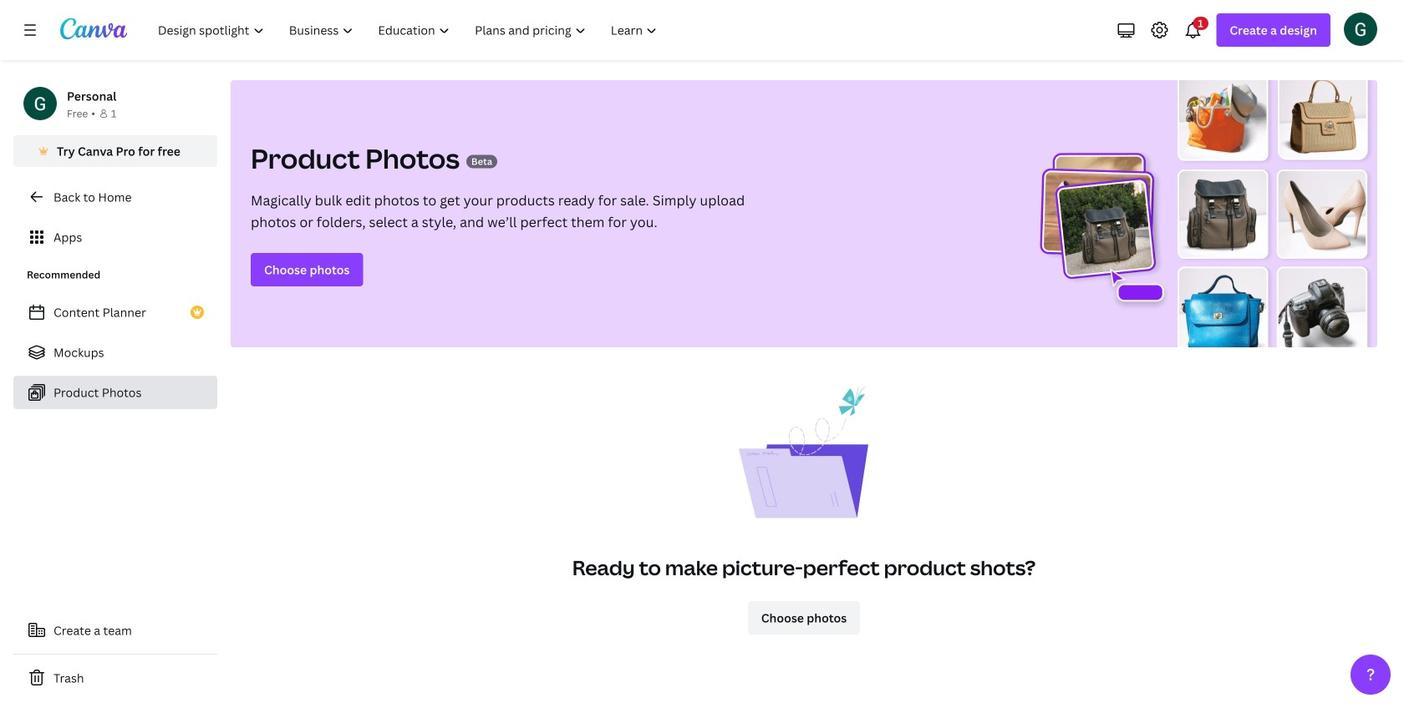 Task type: vqa. For each thing, say whether or not it's contained in the screenshot.
Greg Robinson icon at top right
yes



Task type: locate. For each thing, give the bounding box(es) containing it.
top level navigation element
[[147, 13, 672, 47]]

product photos" image
[[1022, 80, 1378, 348]]

greg robinson image
[[1344, 12, 1378, 46]]

list
[[13, 296, 217, 410]]



